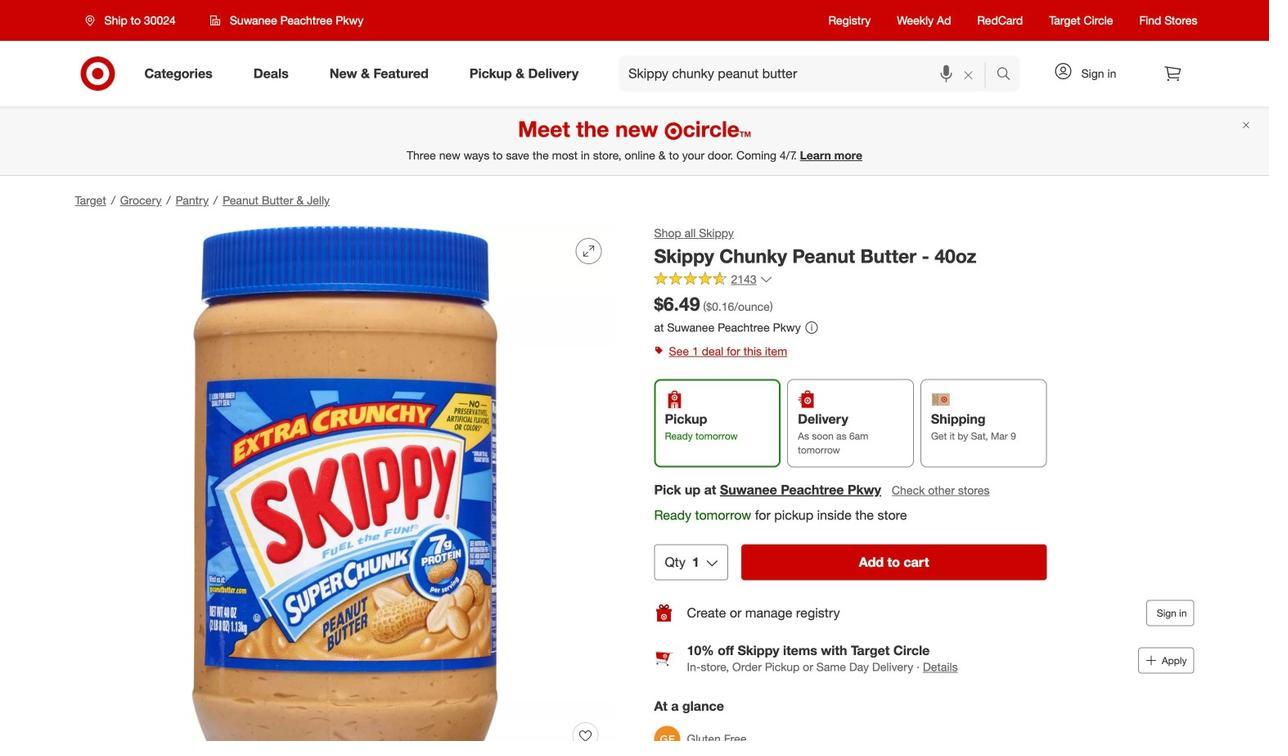 Task type: locate. For each thing, give the bounding box(es) containing it.
skippy chunky peanut butter - 40oz, 1 of 16 image
[[75, 225, 615, 742]]



Task type: describe. For each thing, give the bounding box(es) containing it.
What can we help you find? suggestions appear below search field
[[619, 56, 1001, 92]]



Task type: vqa. For each thing, say whether or not it's contained in the screenshot.
Lego Speed Champions Ferrari 812 Competizione Car Toy 76914 image
no



